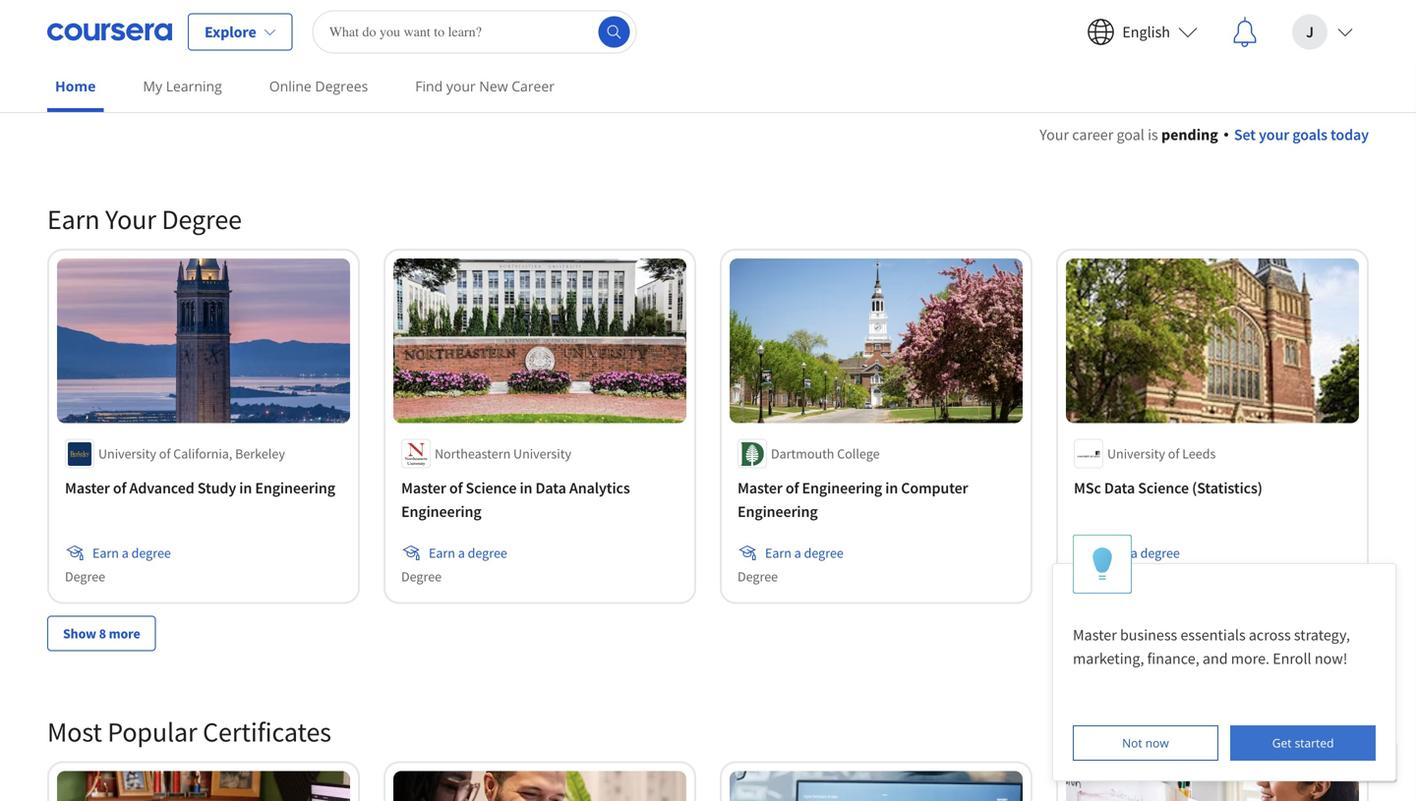 Task type: vqa. For each thing, say whether or not it's contained in the screenshot.
"earn a certificate"
no



Task type: locate. For each thing, give the bounding box(es) containing it.
college
[[837, 445, 880, 463]]

lightbulb tip image
[[1092, 547, 1113, 582]]

engineering down northeastern
[[401, 502, 482, 522]]

dartmouth college
[[771, 445, 880, 463]]

(statistics)
[[1192, 479, 1263, 498]]

dartmouth
[[771, 445, 834, 463]]

in inside 'master of science in data analytics engineering'
[[520, 479, 532, 498]]

more.
[[1231, 649, 1270, 669]]

a up more
[[122, 544, 129, 562]]

0 horizontal spatial your
[[446, 77, 476, 95]]

2 a from the left
[[458, 544, 465, 562]]

2 in from the left
[[520, 479, 532, 498]]

of left the leeds
[[1168, 445, 1180, 463]]

degree down advanced at the left
[[131, 544, 171, 562]]

msc data science (statistics)
[[1074, 479, 1263, 498]]

master of advanced study in engineering
[[65, 479, 335, 498]]

in
[[239, 479, 252, 498], [520, 479, 532, 498], [885, 479, 898, 498]]

degree down 'master of science in data analytics engineering'
[[468, 544, 507, 562]]

smile image
[[1080, 306, 1103, 329]]

university of leeds
[[1107, 445, 1216, 463]]

1 vertical spatial your
[[1259, 125, 1289, 145]]

essentials
[[1181, 625, 1246, 645]]

a down 'master of science in data analytics engineering'
[[458, 544, 465, 562]]

3 a from the left
[[794, 544, 801, 562]]

coursera image
[[47, 16, 172, 48]]

j button
[[1277, 0, 1369, 63]]

1 data from the left
[[535, 479, 566, 498]]

1 horizontal spatial science
[[1138, 479, 1189, 498]]

1 horizontal spatial in
[[520, 479, 532, 498]]

your right set
[[1259, 125, 1289, 145]]

in left computer
[[885, 479, 898, 498]]

earn a degree down 'master of science in data analytics engineering'
[[429, 544, 507, 562]]

in for master of engineering in computer engineering
[[885, 479, 898, 498]]

of for science
[[449, 479, 463, 498]]

science for (statistics)
[[1138, 479, 1189, 498]]

a right lightbulb tip icon
[[1131, 544, 1138, 562]]

alice element
[[1052, 535, 1396, 782]]

your for set
[[1259, 125, 1289, 145]]

of down the dartmouth
[[786, 479, 799, 498]]

master of advanced study in engineering link
[[65, 477, 342, 500]]

master inside master of engineering in computer engineering
[[738, 479, 783, 498]]

your career goal is pending
[[1040, 125, 1218, 145]]

earn a degree down advanced at the left
[[92, 544, 171, 562]]

show
[[63, 625, 96, 643]]

master for master of engineering in computer engineering
[[738, 479, 783, 498]]

What do you want to learn? text field
[[312, 10, 637, 54]]

1 horizontal spatial your
[[1259, 125, 1289, 145]]

northeastern university
[[435, 445, 571, 463]]

a
[[122, 544, 129, 562], [458, 544, 465, 562], [794, 544, 801, 562], [1131, 544, 1138, 562]]

science inside 'master of science in data analytics engineering'
[[466, 479, 517, 498]]

master down northeastern
[[401, 479, 446, 498]]

degree for msc data science (statistics)
[[1074, 568, 1114, 586]]

california,
[[173, 445, 232, 463]]

degree for master of advanced study in engineering
[[65, 568, 105, 586]]

3 degree from the left
[[804, 544, 844, 562]]

of left advanced at the left
[[113, 479, 126, 498]]

1 a from the left
[[122, 544, 129, 562]]

master inside master of advanced study in engineering link
[[65, 479, 110, 498]]

explore button
[[188, 13, 293, 51]]

master for master business essentials across strategy, marketing, finance, and more. enroll now!
[[1073, 625, 1117, 645]]

in down northeastern university
[[520, 479, 532, 498]]

advanced
[[129, 479, 194, 498]]

earn
[[47, 202, 100, 237], [92, 544, 119, 562], [429, 544, 455, 562], [765, 544, 792, 562], [1101, 544, 1128, 562]]

earn a degree down msc data science (statistics) in the right of the page
[[1101, 544, 1180, 562]]

set your goals today
[[1234, 125, 1369, 145]]

4 a from the left
[[1131, 544, 1138, 562]]

2 science from the left
[[1138, 479, 1189, 498]]

degree down master of engineering in computer engineering
[[804, 544, 844, 562]]

of up advanced at the left
[[159, 445, 171, 463]]

data right msc at the bottom of page
[[1104, 479, 1135, 498]]

main content
[[0, 99, 1416, 802]]

1 science from the left
[[466, 479, 517, 498]]

earn a degree down master of engineering in computer engineering
[[765, 544, 844, 562]]

degree for data
[[468, 544, 507, 562]]

1 earn a degree from the left
[[92, 544, 171, 562]]

0 horizontal spatial in
[[239, 479, 252, 498]]

None search field
[[312, 10, 637, 54]]

science down university of leeds
[[1138, 479, 1189, 498]]

business
[[1120, 625, 1177, 645]]

earn a degree for master of science in data analytics engineering
[[429, 544, 507, 562]]

in right study
[[239, 479, 252, 498]]

most popular certificates collection element
[[35, 683, 1381, 802]]

your
[[1040, 125, 1069, 145], [105, 202, 156, 237]]

master
[[65, 479, 110, 498], [401, 479, 446, 498], [738, 479, 783, 498], [1073, 625, 1117, 645]]

earn a degree for master of engineering in computer engineering
[[765, 544, 844, 562]]

today
[[1331, 125, 1369, 145]]

degree for in
[[131, 544, 171, 562]]

1 horizontal spatial university
[[513, 445, 571, 463]]

engineering down berkeley
[[255, 479, 335, 498]]

data
[[535, 479, 566, 498], [1104, 479, 1135, 498]]

computer
[[901, 479, 968, 498]]

leeds
[[1182, 445, 1216, 463]]

master left advanced at the left
[[65, 479, 110, 498]]

2 horizontal spatial in
[[885, 479, 898, 498]]

4 earn a degree from the left
[[1101, 544, 1180, 562]]

master inside master business essentials across strategy, marketing, finance, and more. enroll now!
[[1073, 625, 1117, 645]]

2 horizontal spatial university
[[1107, 445, 1165, 463]]

0 horizontal spatial university
[[98, 445, 156, 463]]

in inside master of engineering in computer engineering
[[885, 479, 898, 498]]

of inside 'master of science in data analytics engineering'
[[449, 479, 463, 498]]

0 horizontal spatial data
[[535, 479, 566, 498]]

show 8 more button
[[47, 616, 156, 652]]

3 earn a degree from the left
[[765, 544, 844, 562]]

in for master of science in data analytics engineering
[[520, 479, 532, 498]]

science
[[466, 479, 517, 498], [1138, 479, 1189, 498]]

0 vertical spatial your
[[1040, 125, 1069, 145]]

find
[[415, 77, 443, 95]]

science for in
[[466, 479, 517, 498]]

not
[[1122, 735, 1142, 751]]

1 vertical spatial your
[[105, 202, 156, 237]]

1 horizontal spatial data
[[1104, 479, 1135, 498]]

show 8 more
[[63, 625, 140, 643]]

earn for master of science in data analytics engineering
[[429, 544, 455, 562]]

0 horizontal spatial science
[[466, 479, 517, 498]]

1 in from the left
[[239, 479, 252, 498]]

more
[[109, 625, 140, 643]]

2 earn a degree from the left
[[429, 544, 507, 562]]

online
[[269, 77, 312, 95]]

data left analytics
[[535, 479, 566, 498]]

career
[[512, 77, 555, 95]]

repeat image
[[1080, 270, 1103, 294]]

master down the dartmouth
[[738, 479, 783, 498]]

degree for master of science in data analytics engineering
[[401, 568, 442, 586]]

0 horizontal spatial your
[[105, 202, 156, 237]]

earn a degree
[[92, 544, 171, 562], [429, 544, 507, 562], [765, 544, 844, 562], [1101, 544, 1180, 562]]

of
[[159, 445, 171, 463], [1168, 445, 1180, 463], [113, 479, 126, 498], [449, 479, 463, 498], [786, 479, 799, 498]]

earn for master of engineering in computer engineering
[[765, 544, 792, 562]]

a down master of engineering in computer engineering
[[794, 544, 801, 562]]

science down northeastern university
[[466, 479, 517, 498]]

earn for msc data science (statistics)
[[1101, 544, 1128, 562]]

0 vertical spatial your
[[446, 77, 476, 95]]

strategy,
[[1294, 625, 1350, 645]]

and
[[1203, 649, 1228, 669]]

master up marketing,
[[1073, 625, 1117, 645]]

1 degree from the left
[[131, 544, 171, 562]]

a for master of engineering in computer engineering
[[794, 544, 801, 562]]

degree
[[162, 202, 242, 237], [65, 568, 105, 586], [401, 568, 442, 586], [738, 568, 778, 586], [1074, 568, 1114, 586]]

your
[[446, 77, 476, 95], [1259, 125, 1289, 145]]

your right find
[[446, 77, 476, 95]]

of down northeastern
[[449, 479, 463, 498]]

university up advanced at the left
[[98, 445, 156, 463]]

university up msc data science (statistics) in the right of the page
[[1107, 445, 1165, 463]]

earn your degree
[[47, 202, 242, 237]]

1 university from the left
[[98, 445, 156, 463]]

2 university from the left
[[513, 445, 571, 463]]

analytics
[[569, 479, 630, 498]]

of for leeds
[[1168, 445, 1180, 463]]

explore
[[205, 22, 256, 42]]

of inside master of engineering in computer engineering
[[786, 479, 799, 498]]

find your new career
[[415, 77, 555, 95]]

msc data science (statistics) link
[[1074, 477, 1351, 500]]

not now
[[1122, 735, 1169, 751]]

finance,
[[1147, 649, 1199, 669]]

3 in from the left
[[885, 479, 898, 498]]

degree
[[131, 544, 171, 562], [468, 544, 507, 562], [804, 544, 844, 562], [1140, 544, 1180, 562]]

degree right lightbulb tip icon
[[1140, 544, 1180, 562]]

1 horizontal spatial your
[[1040, 125, 1069, 145]]

university
[[98, 445, 156, 463], [513, 445, 571, 463], [1107, 445, 1165, 463]]

most popular certificates
[[47, 715, 331, 750]]

engineering
[[255, 479, 335, 498], [802, 479, 882, 498], [401, 502, 482, 522], [738, 502, 818, 522]]

earn a degree for master of advanced study in engineering
[[92, 544, 171, 562]]

master inside 'master of science in data analytics engineering'
[[401, 479, 446, 498]]

is
[[1148, 125, 1158, 145]]

2 degree from the left
[[468, 544, 507, 562]]

3 university from the left
[[1107, 445, 1165, 463]]

your inside dropdown button
[[1259, 125, 1289, 145]]

earn your degree collection element
[[35, 170, 1381, 683]]

university up master of science in data analytics engineering link
[[513, 445, 571, 463]]

a for master of science in data analytics engineering
[[458, 544, 465, 562]]

set your goals today button
[[1224, 123, 1369, 147]]



Task type: describe. For each thing, give the bounding box(es) containing it.
career
[[1072, 125, 1114, 145]]

my learning
[[143, 77, 222, 95]]

not now button
[[1073, 726, 1218, 761]]

msc
[[1074, 479, 1101, 498]]

your for find
[[446, 77, 476, 95]]

degree for master of engineering in computer engineering
[[738, 568, 778, 586]]

earn for master of advanced study in engineering
[[92, 544, 119, 562]]

learning
[[166, 77, 222, 95]]

find your new career link
[[407, 64, 563, 108]]

new
[[479, 77, 508, 95]]

of for california,
[[159, 445, 171, 463]]

8
[[99, 625, 106, 643]]

master of engineering in computer engineering
[[738, 479, 968, 522]]

of for advanced
[[113, 479, 126, 498]]

marketing,
[[1073, 649, 1144, 669]]

northeastern
[[435, 445, 511, 463]]

home
[[55, 77, 96, 95]]

a for master of advanced study in engineering
[[122, 544, 129, 562]]

certificates
[[203, 715, 331, 750]]

your inside the earn your degree collection element
[[105, 202, 156, 237]]

my
[[143, 77, 162, 95]]

goals
[[1292, 125, 1328, 145]]

master of science in data analytics engineering link
[[401, 477, 679, 524]]

j
[[1306, 22, 1314, 42]]

get started link
[[1230, 726, 1376, 761]]

4 degree from the left
[[1140, 544, 1180, 562]]

engineering inside master of advanced study in engineering link
[[255, 479, 335, 498]]

engineering down the dartmouth
[[738, 502, 818, 522]]

across
[[1249, 625, 1291, 645]]

degrees
[[315, 77, 368, 95]]

master for master of advanced study in engineering
[[65, 479, 110, 498]]

english button
[[1071, 0, 1214, 63]]

a for msc data science (statistics)
[[1131, 544, 1138, 562]]

engineering inside 'master of science in data analytics engineering'
[[401, 502, 482, 522]]

master of engineering in computer engineering link
[[738, 477, 1015, 524]]

study
[[197, 479, 236, 498]]

home link
[[47, 64, 104, 112]]

university for msc
[[1107, 445, 1165, 463]]

of for engineering
[[786, 479, 799, 498]]

enroll
[[1273, 649, 1312, 669]]

main content containing earn your degree
[[0, 99, 1416, 802]]

engineering down college
[[802, 479, 882, 498]]

online degrees
[[269, 77, 368, 95]]

my learning link
[[135, 64, 230, 108]]

university for master
[[98, 445, 156, 463]]

online degrees link
[[261, 64, 376, 108]]

set
[[1234, 125, 1256, 145]]

master for master of science in data analytics engineering
[[401, 479, 446, 498]]

started
[[1295, 735, 1334, 751]]

get
[[1272, 735, 1292, 751]]

data inside 'master of science in data analytics engineering'
[[535, 479, 566, 498]]

now
[[1145, 735, 1169, 751]]

get started
[[1272, 735, 1334, 751]]

popular
[[107, 715, 197, 750]]

berkeley
[[235, 445, 285, 463]]

earn a degree for msc data science (statistics)
[[1101, 544, 1180, 562]]

english
[[1122, 22, 1170, 42]]

now!
[[1315, 649, 1348, 669]]

master business essentials across strategy, marketing, finance, and more. enroll now!
[[1073, 625, 1353, 669]]

line chart image
[[1080, 235, 1103, 259]]

most
[[47, 715, 102, 750]]

university of california, berkeley
[[98, 445, 285, 463]]

goal
[[1117, 125, 1145, 145]]

pending
[[1161, 125, 1218, 145]]

help center image
[[1365, 750, 1389, 774]]

2 data from the left
[[1104, 479, 1135, 498]]

degree for computer
[[804, 544, 844, 562]]

master of science in data analytics engineering
[[401, 479, 630, 522]]



